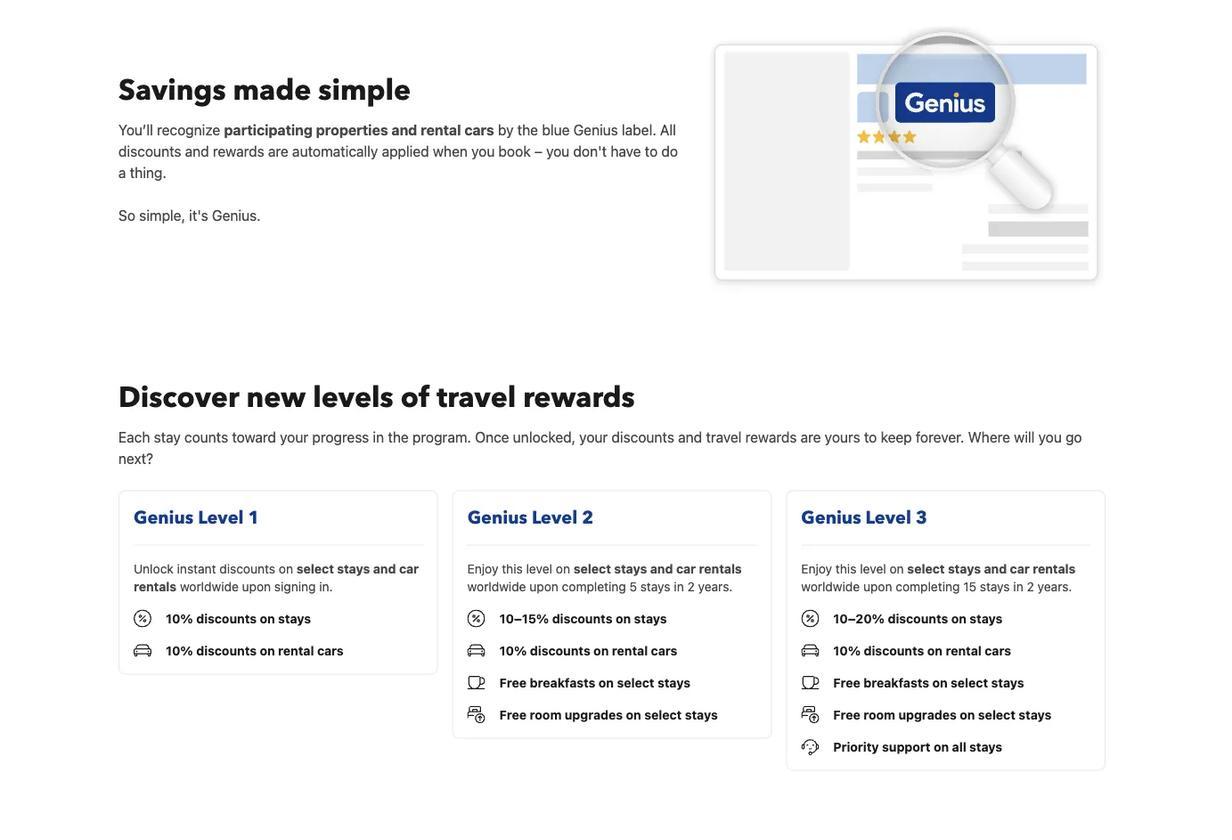 Task type: describe. For each thing, give the bounding box(es) containing it.
in inside each stay counts toward your progress in the program. once unlocked, your discounts and travel rewards are yours to keep forever. where will you go next?
[[373, 428, 384, 445]]

years. for 2
[[698, 579, 733, 594]]

discounts inside by the blue genius label. all discounts and rewards are automatically applied when you book – you don't have to do a thing.
[[119, 143, 181, 160]]

rental for genius level 3
[[946, 643, 982, 658]]

all
[[660, 121, 676, 138]]

level for 3
[[860, 561, 886, 576]]

the inside each stay counts toward your progress in the program. once unlocked, your discounts and travel rewards are yours to keep forever. where will you go next?
[[388, 428, 409, 445]]

where
[[968, 428, 1010, 445]]

book
[[498, 143, 531, 160]]

go
[[1066, 428, 1082, 445]]

select inside enjoy this level on select stays and car rentals worldwide upon completing 5 stays in 2 years.
[[574, 561, 611, 576]]

simple,
[[139, 207, 185, 224]]

made
[[233, 71, 311, 110]]

to inside each stay counts toward your progress in the program. once unlocked, your discounts and travel rewards are yours to keep forever. where will you go next?
[[864, 428, 877, 445]]

0 vertical spatial travel
[[437, 378, 516, 417]]

instant
[[177, 561, 216, 576]]

worldwide upon signing in.
[[177, 579, 333, 594]]

1 vertical spatial rewards
[[523, 378, 635, 417]]

completing for genius level 2
[[562, 579, 626, 594]]

0 horizontal spatial you
[[471, 143, 495, 160]]

signing
[[274, 579, 316, 594]]

will
[[1014, 428, 1035, 445]]

keep
[[881, 428, 912, 445]]

genius level 2
[[467, 505, 594, 530]]

priority support on all stays
[[833, 739, 1002, 754]]

properties
[[316, 121, 388, 138]]

unlock instant discounts on
[[134, 561, 296, 576]]

enjoy this level on select stays and car rentals worldwide upon completing 5 stays in 2 years.
[[467, 561, 742, 594]]

breakfasts for 3
[[864, 675, 929, 690]]

genius inside by the blue genius label. all discounts and rewards are automatically applied when you book – you don't have to do a thing.
[[573, 121, 618, 138]]

enjoy for genius level 2
[[467, 561, 498, 576]]

have
[[611, 143, 641, 160]]

each stay counts toward your progress in the program. once unlocked, your discounts and travel rewards are yours to keep forever. where will you go next?
[[118, 428, 1082, 467]]

genius for genius level 3
[[801, 505, 861, 530]]

level for 2
[[526, 561, 552, 576]]

this for genius level 3
[[836, 561, 857, 576]]

unlocked,
[[513, 428, 576, 445]]

it's
[[189, 207, 208, 224]]

participating
[[224, 121, 313, 138]]

in for genius level 3
[[1013, 579, 1023, 594]]

2 for genius level 3
[[1027, 579, 1034, 594]]

rentals for genius level 3
[[1033, 561, 1076, 576]]

genius.
[[212, 207, 261, 224]]

1
[[248, 505, 260, 530]]

upon for genius level 2
[[529, 579, 559, 594]]

simple
[[318, 71, 411, 110]]

savings made simple image
[[707, 26, 1106, 290]]

cars for genius level 3
[[985, 643, 1011, 658]]

rentals inside select stays and car rentals
[[134, 579, 177, 594]]

on inside enjoy this level on select stays and car rentals worldwide upon completing 5 stays in 2 years.
[[556, 561, 570, 576]]

yours
[[825, 428, 860, 445]]

worldwide for genius level 3
[[801, 579, 860, 594]]

10% discounts on rental cars for genius level 1
[[166, 643, 344, 658]]

on inside enjoy this level on select stays and car rentals worldwide upon completing 15 stays in 2 years.
[[890, 561, 904, 576]]

unlock
[[134, 561, 174, 576]]

label.
[[622, 121, 656, 138]]

3
[[916, 505, 927, 530]]

when
[[433, 143, 468, 160]]

free room upgrades on select stays for 2
[[500, 707, 718, 722]]

stay
[[154, 428, 181, 445]]

savings made simple
[[119, 71, 411, 110]]

worldwide for genius level 2
[[467, 579, 526, 594]]

don't
[[573, 143, 607, 160]]

upgrades for 3
[[898, 707, 957, 722]]

10% for genius level 1
[[166, 643, 193, 658]]

genius level 3
[[801, 505, 927, 530]]

2 for genius level 2
[[687, 579, 695, 594]]

are inside by the blue genius label. all discounts and rewards are automatically applied when you book – you don't have to do a thing.
[[268, 143, 289, 160]]

each
[[118, 428, 150, 445]]

savings
[[119, 71, 226, 110]]

1 worldwide from the left
[[180, 579, 239, 594]]

toward
[[232, 428, 276, 445]]

discover
[[118, 378, 239, 417]]

–
[[534, 143, 542, 160]]

cars for genius level 1
[[317, 643, 344, 658]]

10–20%
[[833, 611, 885, 626]]

years. for 3
[[1038, 579, 1072, 594]]

enjoy this level on select stays and car rentals worldwide upon completing 15 stays in 2 years.
[[801, 561, 1076, 594]]

so simple, it's genius.
[[119, 207, 261, 224]]

car for genius level 2
[[676, 561, 696, 576]]

10% down "instant"
[[166, 611, 193, 626]]

once
[[475, 428, 509, 445]]

0 horizontal spatial 2
[[582, 505, 594, 530]]

recognize
[[157, 121, 220, 138]]

rental up when
[[421, 121, 461, 138]]

completing for genius level 3
[[896, 579, 960, 594]]

and inside by the blue genius label. all discounts and rewards are automatically applied when you book – you don't have to do a thing.
[[185, 143, 209, 160]]

level for 3
[[866, 505, 911, 530]]

counts
[[184, 428, 228, 445]]

in for genius level 2
[[674, 579, 684, 594]]

enjoy for genius level 3
[[801, 561, 832, 576]]

level for 1
[[198, 505, 244, 530]]

room for 3
[[864, 707, 895, 722]]

are inside each stay counts toward your progress in the program. once unlocked, your discounts and travel rewards are yours to keep forever. where will you go next?
[[801, 428, 821, 445]]

by the blue genius label. all discounts and rewards are automatically applied when you book – you don't have to do a thing.
[[119, 121, 678, 181]]

automatically
[[292, 143, 378, 160]]

next?
[[118, 450, 153, 467]]

this for genius level 2
[[502, 561, 523, 576]]

do
[[661, 143, 678, 160]]

rental for genius level 2
[[612, 643, 648, 658]]

discounts inside each stay counts toward your progress in the program. once unlocked, your discounts and travel rewards are yours to keep forever. where will you go next?
[[612, 428, 674, 445]]

new
[[246, 378, 306, 417]]



Task type: vqa. For each thing, say whether or not it's contained in the screenshot.
13 July 2024 option
no



Task type: locate. For each thing, give the bounding box(es) containing it.
genius for genius level 2
[[467, 505, 527, 530]]

in inside enjoy this level on select stays and car rentals worldwide upon completing 5 stays in 2 years.
[[674, 579, 684, 594]]

enjoy
[[467, 561, 498, 576], [801, 561, 832, 576]]

level down genius level 3
[[860, 561, 886, 576]]

0 horizontal spatial are
[[268, 143, 289, 160]]

1 horizontal spatial breakfasts
[[864, 675, 929, 690]]

1 upgrades from the left
[[565, 707, 623, 722]]

3 10% discounts on rental cars from the left
[[833, 643, 1011, 658]]

by
[[498, 121, 514, 138]]

this up 10–15%
[[502, 561, 523, 576]]

1 horizontal spatial your
[[579, 428, 608, 445]]

2 up enjoy this level on select stays and car rentals worldwide upon completing 5 stays in 2 years.
[[582, 505, 594, 530]]

genius up don't
[[573, 121, 618, 138]]

2 horizontal spatial 10% discounts on rental cars
[[833, 643, 1011, 658]]

0 horizontal spatial free breakfasts on select stays
[[500, 675, 691, 690]]

10% down 10–20%
[[833, 643, 861, 658]]

upon up 10–20%
[[863, 579, 892, 594]]

1 10% discounts on rental cars from the left
[[166, 643, 344, 658]]

are down participating
[[268, 143, 289, 160]]

upgrades for 2
[[565, 707, 623, 722]]

1 vertical spatial travel
[[706, 428, 742, 445]]

free breakfasts on select stays down 10–15% discounts on stays
[[500, 675, 691, 690]]

1 horizontal spatial this
[[836, 561, 857, 576]]

years. right 15
[[1038, 579, 1072, 594]]

this
[[502, 561, 523, 576], [836, 561, 857, 576]]

2 horizontal spatial level
[[866, 505, 911, 530]]

10% discounts on rental cars down 10–20% discounts on stays
[[833, 643, 1011, 658]]

10% discounts on rental cars for genius level 2
[[500, 643, 677, 658]]

stays
[[337, 561, 370, 576], [614, 561, 647, 576], [948, 561, 981, 576], [640, 579, 671, 594], [980, 579, 1010, 594], [278, 611, 311, 626], [634, 611, 667, 626], [970, 611, 1003, 626], [658, 675, 691, 690], [991, 675, 1024, 690], [685, 707, 718, 722], [1019, 707, 1052, 722], [969, 739, 1002, 754]]

genius
[[573, 121, 618, 138], [134, 505, 194, 530], [467, 505, 527, 530], [801, 505, 861, 530]]

0 horizontal spatial rewards
[[213, 143, 264, 160]]

level up enjoy this level on select stays and car rentals worldwide upon completing 5 stays in 2 years.
[[532, 505, 578, 530]]

2 horizontal spatial upon
[[863, 579, 892, 594]]

all
[[952, 739, 966, 754]]

1 horizontal spatial are
[[801, 428, 821, 445]]

of
[[401, 378, 430, 417]]

1 horizontal spatial 10% discounts on rental cars
[[500, 643, 677, 658]]

free
[[500, 675, 527, 690], [833, 675, 861, 690], [500, 707, 527, 722], [833, 707, 861, 722]]

1 horizontal spatial rentals
[[699, 561, 742, 576]]

2 free breakfasts on select stays from the left
[[833, 675, 1024, 690]]

enjoy inside enjoy this level on select stays and car rentals worldwide upon completing 15 stays in 2 years.
[[801, 561, 832, 576]]

15
[[963, 579, 977, 594]]

upon inside enjoy this level on select stays and car rentals worldwide upon completing 5 stays in 2 years.
[[529, 579, 559, 594]]

2 horizontal spatial rewards
[[745, 428, 797, 445]]

5
[[629, 579, 637, 594]]

1 horizontal spatial room
[[864, 707, 895, 722]]

0 horizontal spatial level
[[198, 505, 244, 530]]

2 right 5
[[687, 579, 695, 594]]

car for genius level 3
[[1010, 561, 1030, 576]]

1 your from the left
[[280, 428, 308, 445]]

10–15% discounts on stays
[[500, 611, 667, 626]]

forever.
[[916, 428, 964, 445]]

the
[[517, 121, 538, 138], [388, 428, 409, 445]]

room
[[530, 707, 562, 722], [864, 707, 895, 722]]

1 horizontal spatial in
[[674, 579, 684, 594]]

to left the keep
[[864, 428, 877, 445]]

enjoy down genius level 3
[[801, 561, 832, 576]]

select inside select stays and car rentals
[[296, 561, 334, 576]]

0 horizontal spatial free room upgrades on select stays
[[500, 707, 718, 722]]

car inside enjoy this level on select stays and car rentals worldwide upon completing 5 stays in 2 years.
[[676, 561, 696, 576]]

level down genius level 2
[[526, 561, 552, 576]]

2 horizontal spatial you
[[1039, 428, 1062, 445]]

completing up 10–20% discounts on stays
[[896, 579, 960, 594]]

you left book
[[471, 143, 495, 160]]

0 horizontal spatial car
[[399, 561, 419, 576]]

car inside select stays and car rentals
[[399, 561, 419, 576]]

2 level from the left
[[532, 505, 578, 530]]

completing
[[562, 579, 626, 594], [896, 579, 960, 594]]

2 horizontal spatial worldwide
[[801, 579, 860, 594]]

upon up 10% discounts on stays
[[242, 579, 271, 594]]

level for 2
[[532, 505, 578, 530]]

2 worldwide from the left
[[467, 579, 526, 594]]

genius down once
[[467, 505, 527, 530]]

1 free breakfasts on select stays from the left
[[500, 675, 691, 690]]

10% for genius level 3
[[833, 643, 861, 658]]

2 enjoy from the left
[[801, 561, 832, 576]]

1 vertical spatial the
[[388, 428, 409, 445]]

2 vertical spatial rewards
[[745, 428, 797, 445]]

2 breakfasts from the left
[[864, 675, 929, 690]]

10% discounts on rental cars
[[166, 643, 344, 658], [500, 643, 677, 658], [833, 643, 1011, 658]]

10–20% discounts on stays
[[833, 611, 1003, 626]]

rentals inside enjoy this level on select stays and car rentals worldwide upon completing 15 stays in 2 years.
[[1033, 561, 1076, 576]]

cars for genius level 2
[[651, 643, 677, 658]]

in right the progress
[[373, 428, 384, 445]]

cars down 10–15% discounts on stays
[[651, 643, 677, 658]]

10%
[[166, 611, 193, 626], [166, 643, 193, 658], [500, 643, 527, 658], [833, 643, 861, 658]]

in.
[[319, 579, 333, 594]]

progress
[[312, 428, 369, 445]]

discover new levels of travel rewards
[[118, 378, 635, 417]]

10% down 10–15%
[[500, 643, 527, 658]]

cars left by
[[464, 121, 494, 138]]

rentals
[[699, 561, 742, 576], [1033, 561, 1076, 576], [134, 579, 177, 594]]

a
[[119, 164, 126, 181]]

10% discounts on rental cars for genius level 3
[[833, 643, 1011, 658]]

10% discounts on stays
[[166, 611, 311, 626]]

so
[[119, 207, 135, 224]]

1 completing from the left
[[562, 579, 626, 594]]

level left "3"
[[866, 505, 911, 530]]

genius for genius level 1
[[134, 505, 194, 530]]

worldwide inside enjoy this level on select stays and car rentals worldwide upon completing 15 stays in 2 years.
[[801, 579, 860, 594]]

worldwide inside enjoy this level on select stays and car rentals worldwide upon completing 5 stays in 2 years.
[[467, 579, 526, 594]]

rental down 10–15% discounts on stays
[[612, 643, 648, 658]]

2 years. from the left
[[1038, 579, 1072, 594]]

completing inside enjoy this level on select stays and car rentals worldwide upon completing 5 stays in 2 years.
[[562, 579, 626, 594]]

rentals inside enjoy this level on select stays and car rentals worldwide upon completing 5 stays in 2 years.
[[699, 561, 742, 576]]

your right toward
[[280, 428, 308, 445]]

you left the go
[[1039, 428, 1062, 445]]

1 horizontal spatial completing
[[896, 579, 960, 594]]

10–15%
[[500, 611, 549, 626]]

to left do at the right top of page
[[645, 143, 658, 160]]

stays inside select stays and car rentals
[[337, 561, 370, 576]]

1 horizontal spatial level
[[532, 505, 578, 530]]

enjoy inside enjoy this level on select stays and car rentals worldwide upon completing 5 stays in 2 years.
[[467, 561, 498, 576]]

levels
[[313, 378, 394, 417]]

2 free room upgrades on select stays from the left
[[833, 707, 1052, 722]]

2 horizontal spatial rentals
[[1033, 561, 1076, 576]]

rental down 10–20% discounts on stays
[[946, 643, 982, 658]]

2
[[582, 505, 594, 530], [687, 579, 695, 594], [1027, 579, 1034, 594]]

free breakfasts on select stays for genius level 3
[[833, 675, 1024, 690]]

in inside enjoy this level on select stays and car rentals worldwide upon completing 15 stays in 2 years.
[[1013, 579, 1023, 594]]

your right unlocked,
[[579, 428, 608, 445]]

1 horizontal spatial car
[[676, 561, 696, 576]]

program.
[[412, 428, 471, 445]]

to
[[645, 143, 658, 160], [864, 428, 877, 445]]

0 horizontal spatial breakfasts
[[530, 675, 596, 690]]

0 horizontal spatial room
[[530, 707, 562, 722]]

1 horizontal spatial rewards
[[523, 378, 635, 417]]

2 horizontal spatial in
[[1013, 579, 1023, 594]]

travel inside each stay counts toward your progress in the program. once unlocked, your discounts and travel rewards are yours to keep forever. where will you go next?
[[706, 428, 742, 445]]

years.
[[698, 579, 733, 594], [1038, 579, 1072, 594]]

car
[[399, 561, 419, 576], [676, 561, 696, 576], [1010, 561, 1030, 576]]

select inside enjoy this level on select stays and car rentals worldwide upon completing 15 stays in 2 years.
[[907, 561, 945, 576]]

select stays and car rentals
[[134, 561, 419, 594]]

1 enjoy from the left
[[467, 561, 498, 576]]

car inside enjoy this level on select stays and car rentals worldwide upon completing 15 stays in 2 years.
[[1010, 561, 1030, 576]]

are left the yours
[[801, 428, 821, 445]]

free room upgrades on select stays
[[500, 707, 718, 722], [833, 707, 1052, 722]]

rewards
[[213, 143, 264, 160], [523, 378, 635, 417], [745, 428, 797, 445]]

1 horizontal spatial upgrades
[[898, 707, 957, 722]]

breakfasts down 10–15% discounts on stays
[[530, 675, 596, 690]]

level inside enjoy this level on select stays and car rentals worldwide upon completing 5 stays in 2 years.
[[526, 561, 552, 576]]

0 vertical spatial are
[[268, 143, 289, 160]]

0 horizontal spatial level
[[526, 561, 552, 576]]

breakfasts up support
[[864, 675, 929, 690]]

completing inside enjoy this level on select stays and car rentals worldwide upon completing 15 stays in 2 years.
[[896, 579, 960, 594]]

discounts
[[119, 143, 181, 160], [612, 428, 674, 445], [219, 561, 275, 576], [196, 611, 257, 626], [552, 611, 613, 626], [888, 611, 948, 626], [196, 643, 257, 658], [530, 643, 590, 658], [864, 643, 924, 658]]

2 horizontal spatial car
[[1010, 561, 1030, 576]]

10% for genius level 2
[[500, 643, 527, 658]]

breakfasts for 2
[[530, 675, 596, 690]]

are
[[268, 143, 289, 160], [801, 428, 821, 445]]

worldwide down unlock instant discounts on
[[180, 579, 239, 594]]

1 this from the left
[[502, 561, 523, 576]]

1 upon from the left
[[242, 579, 271, 594]]

cars
[[464, 121, 494, 138], [317, 643, 344, 658], [651, 643, 677, 658], [985, 643, 1011, 658]]

completing up 10–15% discounts on stays
[[562, 579, 626, 594]]

1 years. from the left
[[698, 579, 733, 594]]

level left 1 at the bottom left of page
[[198, 505, 244, 530]]

upon inside enjoy this level on select stays and car rentals worldwide upon completing 15 stays in 2 years.
[[863, 579, 892, 594]]

rewards inside by the blue genius label. all discounts and rewards are automatically applied when you book – you don't have to do a thing.
[[213, 143, 264, 160]]

free breakfasts on select stays
[[500, 675, 691, 690], [833, 675, 1024, 690]]

travel
[[437, 378, 516, 417], [706, 428, 742, 445]]

rewards down participating
[[213, 143, 264, 160]]

2 horizontal spatial 2
[[1027, 579, 1034, 594]]

0 horizontal spatial upgrades
[[565, 707, 623, 722]]

cars down 10–20% discounts on stays
[[985, 643, 1011, 658]]

applied
[[382, 143, 429, 160]]

upon
[[242, 579, 271, 594], [529, 579, 559, 594], [863, 579, 892, 594]]

10% discounts on rental cars down 10% discounts on stays
[[166, 643, 344, 658]]

you right '–'
[[546, 143, 570, 160]]

1 horizontal spatial worldwide
[[467, 579, 526, 594]]

1 horizontal spatial to
[[864, 428, 877, 445]]

2 level from the left
[[860, 561, 886, 576]]

free breakfasts on select stays for genius level 2
[[500, 675, 691, 690]]

2 this from the left
[[836, 561, 857, 576]]

rental down signing
[[278, 643, 314, 658]]

breakfasts
[[530, 675, 596, 690], [864, 675, 929, 690]]

level inside enjoy this level on select stays and car rentals worldwide upon completing 15 stays in 2 years.
[[860, 561, 886, 576]]

0 vertical spatial the
[[517, 121, 538, 138]]

rentals for genius level 2
[[699, 561, 742, 576]]

you inside each stay counts toward your progress in the program. once unlocked, your discounts and travel rewards are yours to keep forever. where will you go next?
[[1039, 428, 1062, 445]]

1 horizontal spatial free breakfasts on select stays
[[833, 675, 1024, 690]]

3 upon from the left
[[863, 579, 892, 594]]

2 car from the left
[[676, 561, 696, 576]]

support
[[882, 739, 931, 754]]

0 horizontal spatial this
[[502, 561, 523, 576]]

1 horizontal spatial upon
[[529, 579, 559, 594]]

1 free room upgrades on select stays from the left
[[500, 707, 718, 722]]

rewards up unlocked,
[[523, 378, 635, 417]]

worldwide up 10–15%
[[467, 579, 526, 594]]

in
[[373, 428, 384, 445], [674, 579, 684, 594], [1013, 579, 1023, 594]]

2 your from the left
[[579, 428, 608, 445]]

the right by
[[517, 121, 538, 138]]

and inside enjoy this level on select stays and car rentals worldwide upon completing 15 stays in 2 years.
[[984, 561, 1007, 576]]

and inside select stays and car rentals
[[373, 561, 396, 576]]

upon up 10–15%
[[529, 579, 559, 594]]

in right 15
[[1013, 579, 1023, 594]]

2 completing from the left
[[896, 579, 960, 594]]

0 horizontal spatial years.
[[698, 579, 733, 594]]

1 horizontal spatial free room upgrades on select stays
[[833, 707, 1052, 722]]

0 vertical spatial rewards
[[213, 143, 264, 160]]

1 breakfasts from the left
[[530, 675, 596, 690]]

you
[[471, 143, 495, 160], [546, 143, 570, 160], [1039, 428, 1062, 445]]

1 horizontal spatial the
[[517, 121, 538, 138]]

and inside each stay counts toward your progress in the program. once unlocked, your discounts and travel rewards are yours to keep forever. where will you go next?
[[678, 428, 702, 445]]

you'll recognize participating properties and rental cars
[[119, 121, 494, 138]]

0 vertical spatial to
[[645, 143, 658, 160]]

1 horizontal spatial level
[[860, 561, 886, 576]]

1 horizontal spatial you
[[546, 143, 570, 160]]

genius level 1
[[134, 505, 260, 530]]

to inside by the blue genius label. all discounts and rewards are automatically applied when you book – you don't have to do a thing.
[[645, 143, 658, 160]]

you'll
[[119, 121, 153, 138]]

0 horizontal spatial completing
[[562, 579, 626, 594]]

free breakfasts on select stays down 10–20% discounts on stays
[[833, 675, 1024, 690]]

1 level from the left
[[526, 561, 552, 576]]

3 car from the left
[[1010, 561, 1030, 576]]

thing.
[[130, 164, 166, 181]]

0 horizontal spatial to
[[645, 143, 658, 160]]

in right 5
[[674, 579, 684, 594]]

room for 2
[[530, 707, 562, 722]]

upon for genius level 3
[[863, 579, 892, 594]]

cars down in.
[[317, 643, 344, 658]]

priority
[[833, 739, 879, 754]]

0 horizontal spatial upon
[[242, 579, 271, 594]]

the inside by the blue genius label. all discounts and rewards are automatically applied when you book – you don't have to do a thing.
[[517, 121, 538, 138]]

this up 10–20%
[[836, 561, 857, 576]]

3 level from the left
[[866, 505, 911, 530]]

and
[[391, 121, 417, 138], [185, 143, 209, 160], [678, 428, 702, 445], [373, 561, 396, 576], [650, 561, 673, 576], [984, 561, 1007, 576]]

level
[[526, 561, 552, 576], [860, 561, 886, 576]]

1 room from the left
[[530, 707, 562, 722]]

genius up 'unlock'
[[134, 505, 194, 530]]

years. right 5
[[698, 579, 733, 594]]

0 horizontal spatial worldwide
[[180, 579, 239, 594]]

1 horizontal spatial enjoy
[[801, 561, 832, 576]]

2 room from the left
[[864, 707, 895, 722]]

the down of
[[388, 428, 409, 445]]

10% down 10% discounts on stays
[[166, 643, 193, 658]]

2 10% discounts on rental cars from the left
[[500, 643, 677, 658]]

2 upon from the left
[[529, 579, 559, 594]]

1 horizontal spatial travel
[[706, 428, 742, 445]]

years. inside enjoy this level on select stays and car rentals worldwide upon completing 5 stays in 2 years.
[[698, 579, 733, 594]]

0 horizontal spatial the
[[388, 428, 409, 445]]

free room upgrades on select stays for 3
[[833, 707, 1052, 722]]

0 horizontal spatial travel
[[437, 378, 516, 417]]

2 right 15
[[1027, 579, 1034, 594]]

blue
[[542, 121, 570, 138]]

0 horizontal spatial enjoy
[[467, 561, 498, 576]]

10% discounts on rental cars down 10–15% discounts on stays
[[500, 643, 677, 658]]

1 vertical spatial to
[[864, 428, 877, 445]]

rewards left the yours
[[745, 428, 797, 445]]

rewards inside each stay counts toward your progress in the program. once unlocked, your discounts and travel rewards are yours to keep forever. where will you go next?
[[745, 428, 797, 445]]

select
[[296, 561, 334, 576], [574, 561, 611, 576], [907, 561, 945, 576], [617, 675, 654, 690], [951, 675, 988, 690], [644, 707, 682, 722], [978, 707, 1016, 722]]

your
[[280, 428, 308, 445], [579, 428, 608, 445]]

upgrades
[[565, 707, 623, 722], [898, 707, 957, 722]]

years. inside enjoy this level on select stays and car rentals worldwide upon completing 15 stays in 2 years.
[[1038, 579, 1072, 594]]

genius down the yours
[[801, 505, 861, 530]]

2 inside enjoy this level on select stays and car rentals worldwide upon completing 15 stays in 2 years.
[[1027, 579, 1034, 594]]

rental for genius level 1
[[278, 643, 314, 658]]

1 car from the left
[[399, 561, 419, 576]]

level
[[198, 505, 244, 530], [532, 505, 578, 530], [866, 505, 911, 530]]

3 worldwide from the left
[[801, 579, 860, 594]]

this inside enjoy this level on select stays and car rentals worldwide upon completing 15 stays in 2 years.
[[836, 561, 857, 576]]

2 upgrades from the left
[[898, 707, 957, 722]]

enjoy down genius level 2
[[467, 561, 498, 576]]

this inside enjoy this level on select stays and car rentals worldwide upon completing 5 stays in 2 years.
[[502, 561, 523, 576]]

0 horizontal spatial in
[[373, 428, 384, 445]]

1 horizontal spatial years.
[[1038, 579, 1072, 594]]

1 vertical spatial are
[[801, 428, 821, 445]]

2 inside enjoy this level on select stays and car rentals worldwide upon completing 5 stays in 2 years.
[[687, 579, 695, 594]]

0 horizontal spatial your
[[280, 428, 308, 445]]

rental
[[421, 121, 461, 138], [278, 643, 314, 658], [612, 643, 648, 658], [946, 643, 982, 658]]

and inside enjoy this level on select stays and car rentals worldwide upon completing 5 stays in 2 years.
[[650, 561, 673, 576]]

1 level from the left
[[198, 505, 244, 530]]

0 horizontal spatial 10% discounts on rental cars
[[166, 643, 344, 658]]

1 horizontal spatial 2
[[687, 579, 695, 594]]

worldwide up 10–20%
[[801, 579, 860, 594]]

0 horizontal spatial rentals
[[134, 579, 177, 594]]



